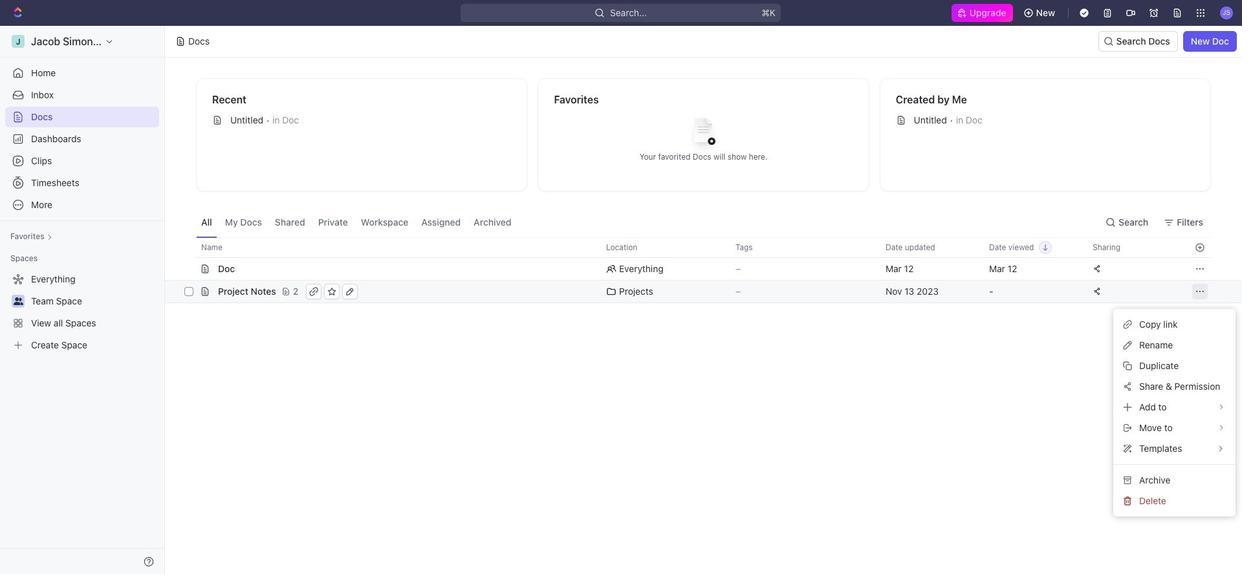Task type: locate. For each thing, give the bounding box(es) containing it.
tree
[[5, 269, 159, 356]]

table
[[165, 237, 1242, 303]]

no favorited docs image
[[678, 108, 729, 159]]

cell
[[182, 258, 196, 280]]

sidebar navigation
[[0, 26, 165, 574]]

column header
[[182, 237, 196, 258]]

tab list
[[196, 207, 517, 237]]

row
[[182, 237, 1211, 258], [182, 257, 1211, 281], [165, 280, 1242, 303]]



Task type: describe. For each thing, give the bounding box(es) containing it.
tree inside sidebar navigation
[[5, 269, 159, 356]]



Task type: vqa. For each thing, say whether or not it's contained in the screenshot.
column header
yes



